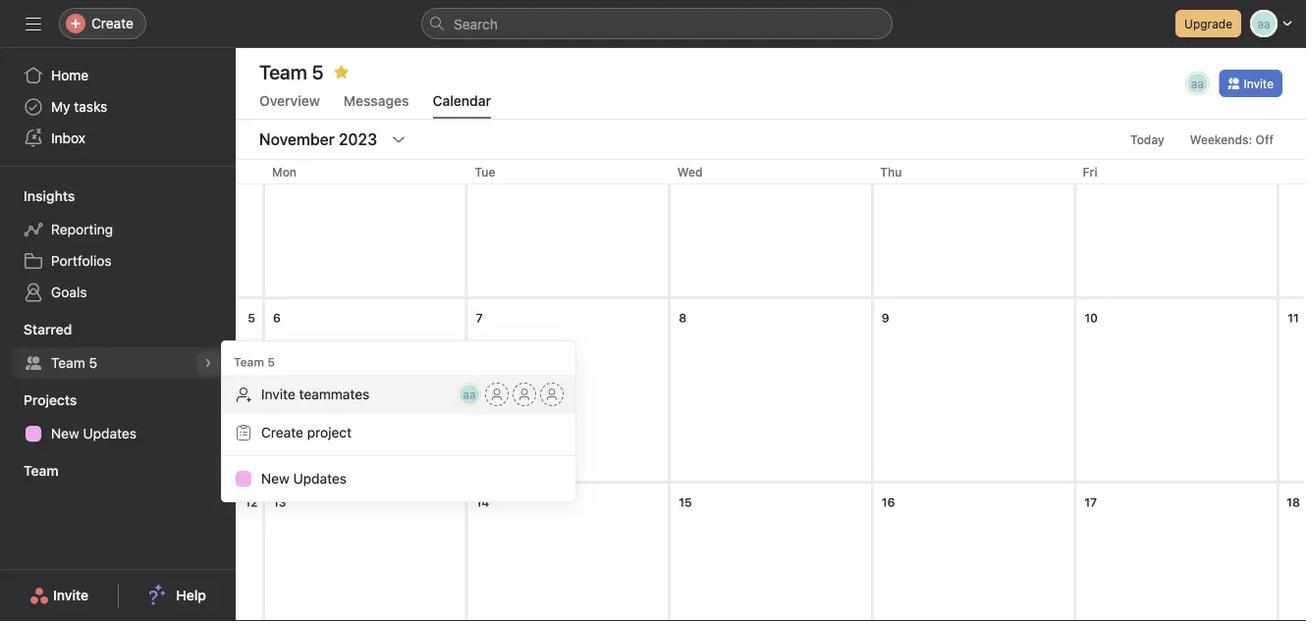 Task type: describe. For each thing, give the bounding box(es) containing it.
11
[[1288, 311, 1299, 325]]

portfolios link
[[12, 246, 224, 277]]

invite teammates menu item
[[222, 375, 576, 414]]

create for create project
[[261, 425, 303, 441]]

create button
[[59, 8, 146, 39]]

reporting
[[51, 221, 113, 238]]

8
[[679, 311, 687, 325]]

new inside projects element
[[51, 426, 79, 442]]

new updates link inside projects element
[[12, 418, 224, 450]]

help button
[[136, 578, 219, 614]]

global element
[[0, 48, 236, 166]]

1 horizontal spatial team 5
[[234, 356, 275, 369]]

0 vertical spatial aa
[[1191, 77, 1204, 90]]

overview
[[259, 93, 320, 109]]

7
[[476, 311, 483, 325]]

13
[[273, 496, 286, 510]]

1 vertical spatial updates
[[293, 471, 347, 487]]

inbox
[[51, 130, 85, 146]]

today button
[[1122, 126, 1173, 153]]

team right see details, team 5 icon
[[234, 356, 264, 369]]

fri
[[1083, 165, 1098, 179]]

1 horizontal spatial 5
[[248, 311, 255, 325]]

my
[[51, 99, 70, 115]]

starred element
[[0, 312, 236, 383]]

invite teammates
[[261, 386, 370, 403]]

messages link
[[344, 93, 409, 119]]

home
[[51, 67, 89, 83]]

calendar
[[433, 93, 491, 109]]

create for create
[[91, 15, 134, 31]]

new updates inside projects element
[[51, 426, 137, 442]]

create project
[[261, 425, 352, 441]]

team 5 inside starred element
[[51, 355, 97, 371]]

9
[[882, 311, 889, 325]]

my tasks
[[51, 99, 107, 115]]

invite for the bottom invite button
[[53, 588, 89, 604]]

upgrade button
[[1176, 10, 1241, 37]]

1 vertical spatial new updates link
[[222, 461, 576, 498]]

goals link
[[12, 277, 224, 308]]

16
[[882, 496, 895, 510]]

weekends: off button
[[1181, 126, 1283, 153]]

team 5 link
[[12, 348, 224, 379]]

updates inside projects element
[[83, 426, 137, 442]]

calendar link
[[433, 93, 491, 119]]

14
[[476, 496, 489, 510]]

thu
[[880, 165, 902, 179]]

starred
[[24, 322, 72, 338]]

messages
[[344, 93, 409, 109]]

1 horizontal spatial invite button
[[1219, 70, 1283, 97]]

6
[[273, 311, 281, 325]]



Task type: vqa. For each thing, say whether or not it's contained in the screenshot.
OFF
yes



Task type: locate. For each thing, give the bounding box(es) containing it.
updates down team 5 link
[[83, 426, 137, 442]]

1 horizontal spatial new
[[261, 471, 290, 487]]

wed
[[677, 165, 703, 179]]

aa
[[1191, 77, 1204, 90], [463, 388, 476, 402]]

november 2023
[[259, 130, 377, 149]]

15
[[679, 496, 692, 510]]

new updates link
[[12, 418, 224, 450], [222, 461, 576, 498]]

0 horizontal spatial create
[[91, 15, 134, 31]]

insights element
[[0, 179, 236, 312]]

see details, team 5 image
[[202, 358, 214, 369]]

new updates down projects
[[51, 426, 137, 442]]

tasks
[[74, 99, 107, 115]]

2 vertical spatial invite
[[53, 588, 89, 604]]

0 horizontal spatial new
[[51, 426, 79, 442]]

team 5 right see details, team 5 icon
[[234, 356, 275, 369]]

1 vertical spatial aa
[[463, 388, 476, 402]]

invite inside "menu item"
[[261, 386, 295, 403]]

0 vertical spatial invite button
[[1219, 70, 1283, 97]]

0 horizontal spatial updates
[[83, 426, 137, 442]]

aa inside 'invite teammates' "menu item"
[[463, 388, 476, 402]]

updates
[[83, 426, 137, 442], [293, 471, 347, 487]]

1 horizontal spatial aa
[[1191, 77, 1204, 90]]

teammates
[[299, 386, 370, 403]]

invite for the rightmost invite button
[[1244, 77, 1274, 90]]

updates down project
[[293, 471, 347, 487]]

18
[[1287, 496, 1300, 510]]

overview link
[[259, 93, 320, 119]]

Search tasks, projects, and more text field
[[421, 8, 893, 39]]

1 horizontal spatial new updates
[[261, 471, 347, 487]]

1 horizontal spatial updates
[[293, 471, 347, 487]]

today
[[1131, 133, 1165, 146]]

remove from starred image
[[333, 64, 349, 80]]

portfolios
[[51, 253, 112, 269]]

insights button
[[0, 187, 75, 206]]

invite for teammates
[[261, 386, 295, 403]]

create up home link
[[91, 15, 134, 31]]

5 left the 6
[[248, 311, 255, 325]]

0 horizontal spatial team 5
[[51, 355, 97, 371]]

reporting link
[[12, 214, 224, 246]]

new down projects
[[51, 426, 79, 442]]

0 vertical spatial updates
[[83, 426, 137, 442]]

new up the 13
[[261, 471, 290, 487]]

help
[[176, 588, 206, 604]]

team inside starred element
[[51, 355, 85, 371]]

off
[[1256, 133, 1274, 146]]

new updates
[[51, 426, 137, 442], [261, 471, 347, 487]]

17
[[1085, 496, 1097, 510]]

team 5
[[259, 60, 324, 83]]

0 vertical spatial new
[[51, 426, 79, 442]]

team inside dropdown button
[[24, 463, 59, 479]]

0 horizontal spatial aa
[[463, 388, 476, 402]]

0 vertical spatial create
[[91, 15, 134, 31]]

goals
[[51, 284, 87, 301]]

aa down 7
[[463, 388, 476, 402]]

starred button
[[0, 320, 72, 340]]

invite button
[[1219, 70, 1283, 97], [17, 578, 101, 614]]

1 vertical spatial invite
[[261, 386, 295, 403]]

1 vertical spatial new
[[261, 471, 290, 487]]

0 horizontal spatial 5
[[89, 355, 97, 371]]

new updates link down project
[[222, 461, 576, 498]]

create
[[91, 15, 134, 31], [261, 425, 303, 441]]

1 vertical spatial invite button
[[17, 578, 101, 614]]

invite
[[1244, 77, 1274, 90], [261, 386, 295, 403], [53, 588, 89, 604]]

pick month image
[[391, 132, 407, 147]]

10
[[1085, 311, 1098, 325]]

1 horizontal spatial create
[[261, 425, 303, 441]]

inbox link
[[12, 123, 224, 154]]

tue
[[475, 165, 496, 179]]

team 5 down starred
[[51, 355, 97, 371]]

new
[[51, 426, 79, 442], [261, 471, 290, 487]]

weekends: off
[[1190, 133, 1274, 146]]

create left project
[[261, 425, 303, 441]]

1 horizontal spatial invite
[[261, 386, 295, 403]]

projects button
[[0, 389, 77, 413]]

new updates link down team 5 link
[[12, 418, 224, 450]]

project
[[307, 425, 352, 441]]

2 horizontal spatial invite
[[1244, 77, 1274, 90]]

hide sidebar image
[[26, 16, 41, 31]]

5 inside starred element
[[89, 355, 97, 371]]

mon
[[272, 165, 297, 179]]

0 horizontal spatial invite button
[[17, 578, 101, 614]]

0 vertical spatial invite
[[1244, 77, 1274, 90]]

5
[[248, 311, 255, 325], [89, 355, 97, 371], [267, 356, 275, 369]]

0 vertical spatial new updates
[[51, 426, 137, 442]]

home link
[[12, 60, 224, 91]]

1 vertical spatial new updates
[[261, 471, 347, 487]]

1 vertical spatial create
[[261, 425, 303, 441]]

new updates up the 13
[[261, 471, 347, 487]]

12
[[245, 496, 258, 510]]

aa up weekends:
[[1191, 77, 1204, 90]]

5 up projects element
[[89, 355, 97, 371]]

0 vertical spatial new updates link
[[12, 418, 224, 450]]

team down projects dropdown button
[[24, 463, 59, 479]]

my tasks link
[[12, 91, 224, 123]]

team
[[51, 355, 85, 371], [234, 356, 264, 369], [24, 463, 59, 479]]

weekends:
[[1190, 133, 1253, 146]]

0 horizontal spatial new updates
[[51, 426, 137, 442]]

upgrade
[[1185, 17, 1233, 30]]

0 horizontal spatial invite
[[53, 588, 89, 604]]

insights
[[24, 188, 75, 204]]

5 down the 6
[[267, 356, 275, 369]]

team 5
[[51, 355, 97, 371], [234, 356, 275, 369]]

projects
[[24, 392, 77, 409]]

team down starred
[[51, 355, 85, 371]]

2 horizontal spatial 5
[[267, 356, 275, 369]]

create inside popup button
[[91, 15, 134, 31]]

team button
[[0, 462, 59, 481]]

projects element
[[0, 383, 236, 454]]



